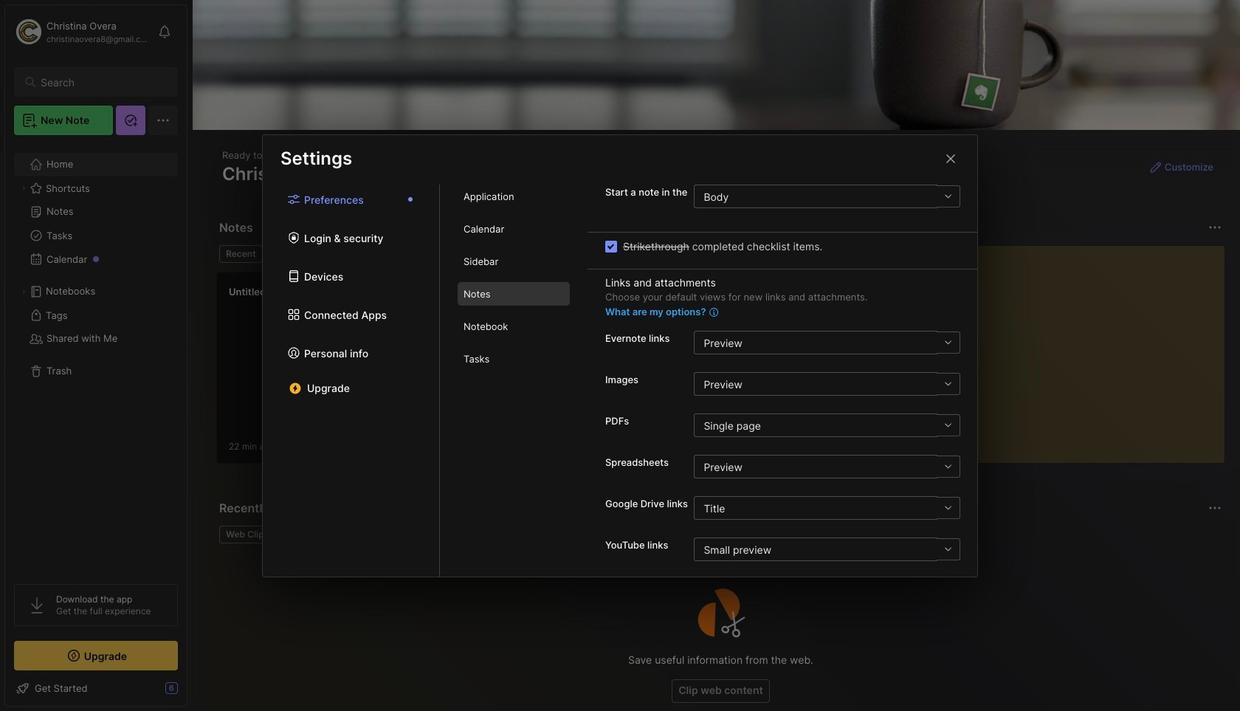 Task type: locate. For each thing, give the bounding box(es) containing it.
tab list
[[263, 185, 440, 576], [440, 185, 588, 576], [219, 245, 878, 263]]

Start writing… text field
[[914, 246, 1225, 451]]

tab
[[458, 185, 570, 208], [458, 217, 570, 241], [219, 245, 263, 263], [269, 245, 328, 263], [458, 250, 570, 273], [458, 282, 570, 306], [458, 315, 570, 338], [458, 347, 570, 371], [219, 526, 276, 544]]

tree inside main element
[[5, 144, 187, 571]]

tree
[[5, 144, 187, 571]]

Choose default view option for Google Drive links field
[[695, 496, 960, 520]]

Choose default view option for Spreadsheets field
[[695, 455, 960, 479]]

row group
[[216, 272, 748, 473]]

Select30 checkbox
[[606, 240, 617, 252]]

None search field
[[41, 73, 165, 91]]

close image
[[942, 150, 960, 167]]



Task type: vqa. For each thing, say whether or not it's contained in the screenshot.
Choose default view option for YouTube links Field in the right bottom of the page
yes



Task type: describe. For each thing, give the bounding box(es) containing it.
Choose default view option for Images field
[[695, 372, 960, 396]]

main element
[[0, 0, 192, 711]]

none search field inside main element
[[41, 73, 165, 91]]

expand notebooks image
[[19, 287, 28, 296]]

Choose default view option for YouTube links field
[[695, 538, 960, 561]]

Choose default view option for PDFs field
[[695, 414, 960, 437]]

Start a new note in the body or title. field
[[695, 185, 961, 208]]

Choose default view option for Evernote links field
[[695, 331, 960, 355]]

Search text field
[[41, 75, 165, 89]]



